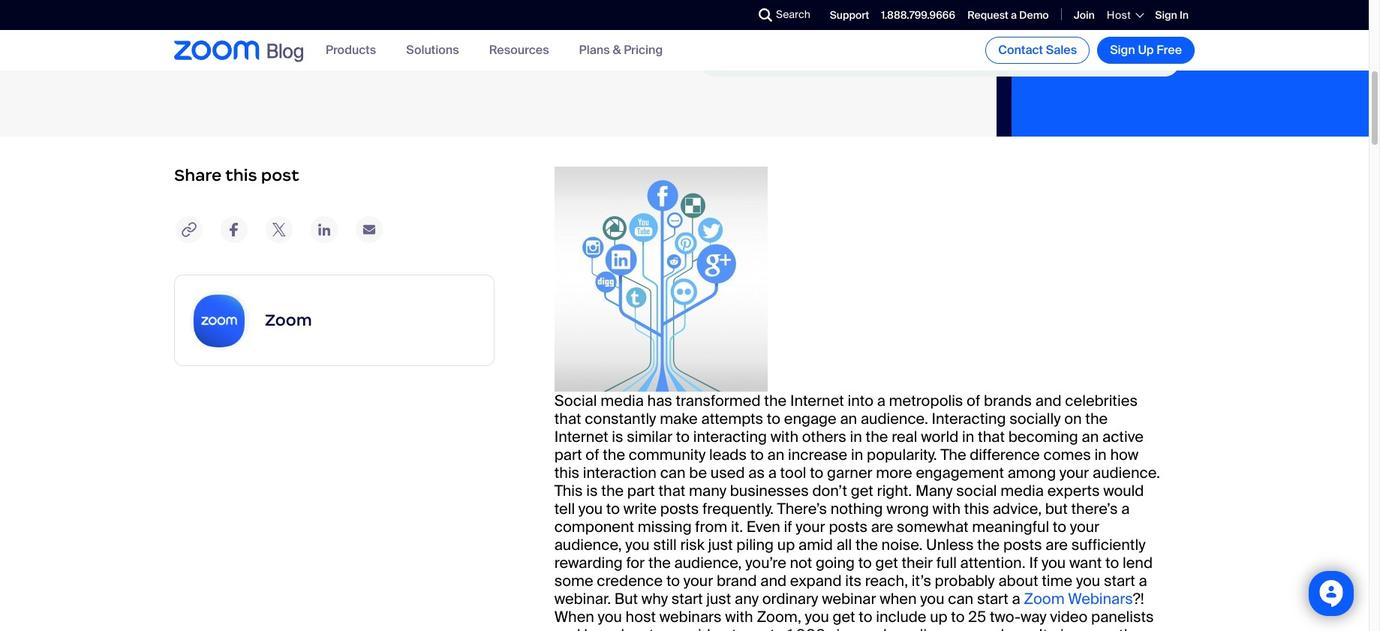 Task type: locate. For each thing, give the bounding box(es) containing it.
1 vertical spatial media
[[1001, 481, 1044, 501]]

host
[[626, 607, 656, 627]]

1,000
[[788, 625, 826, 631]]

start up the panelists
[[1104, 571, 1136, 591]]

social
[[555, 391, 597, 411]]

up
[[778, 535, 795, 555], [930, 607, 948, 627], [749, 625, 767, 631]]

start up members.
[[977, 589, 1009, 609]]

1 vertical spatial sign
[[1110, 42, 1136, 58]]

for the audience, you're not going to get their full attention. if you want to lend some credence to your brand and expand its reach, it's probably about time you start a webinar. but why start just any ordinary webinar when you can start a
[[555, 553, 1153, 609]]

with up tool
[[771, 427, 799, 447]]

but
[[1046, 499, 1068, 519]]

make
[[660, 409, 698, 429]]

and
[[1036, 391, 1062, 411], [761, 571, 787, 591], [555, 625, 581, 631]]

you're
[[746, 553, 787, 573]]

that left constantly
[[555, 409, 582, 429]]

1 horizontal spatial are
[[1046, 535, 1068, 555]]

to left engage in the right of the page
[[767, 409, 781, 429]]

to left 25
[[951, 607, 965, 627]]

0 vertical spatial zoom
[[265, 310, 312, 330]]

internet down social
[[555, 427, 608, 447]]

and right any
[[761, 571, 787, 591]]

can down full
[[948, 589, 974, 609]]

1 horizontal spatial in
[[1180, 8, 1189, 22]]

0 horizontal spatial video
[[691, 625, 729, 631]]

a up the panelists
[[1139, 571, 1148, 591]]

media up meaningful
[[1001, 481, 1044, 501]]

1 horizontal spatial of
[[967, 391, 981, 411]]

the right "for"
[[649, 553, 671, 573]]

your right host
[[658, 625, 687, 631]]

a
[[1011, 8, 1017, 22], [877, 391, 886, 411], [768, 463, 777, 483], [1122, 499, 1130, 519], [1139, 571, 1148, 591], [1012, 589, 1021, 609]]

the
[[764, 391, 787, 411], [1086, 409, 1108, 429], [866, 427, 888, 447], [603, 445, 625, 465], [601, 481, 624, 501], [856, 535, 878, 555], [978, 535, 1000, 555], [649, 553, 671, 573]]

part up the this
[[555, 445, 582, 465]]

0 vertical spatial and
[[1036, 391, 1062, 411]]

brand
[[717, 571, 757, 591]]

in up free
[[1180, 8, 1189, 22]]

video
[[1051, 607, 1088, 627], [691, 625, 729, 631]]

get right don't
[[851, 481, 874, 501]]

sign in
[[1156, 8, 1189, 22]]

the inside for the audience, you're not going to get their full attention. if you want to lend some credence to your brand and expand its reach, it's probably about time you start a webinar. but why start just any ordinary webinar when you can start a
[[649, 553, 671, 573]]

full
[[937, 553, 957, 573]]

social sharing element
[[174, 137, 494, 260]]

2 vertical spatial get
[[833, 607, 856, 627]]

0 horizontal spatial of
[[586, 445, 599, 465]]

of left brands
[[967, 391, 981, 411]]

1 horizontal spatial zoom
[[1024, 589, 1065, 609]]

of down constantly
[[586, 445, 599, 465]]

start right why
[[672, 589, 703, 609]]

way
[[1021, 607, 1047, 627]]

video right it
[[1051, 607, 1088, 627]]

posts
[[660, 499, 699, 519], [829, 517, 868, 537], [1004, 535, 1042, 555]]

media left has
[[601, 391, 644, 411]]

up inside "social media has transformed the internet into a metropolis of brands and celebrities that constantly make attempts to engage an audience. interacting socially on the internet is similar to interacting with others in the real world in that becoming an active part of the community leads to an increase in popularity. the difference comes in how this interaction can be used as a tool to garner more engagement among your audience. this is the part that many businesses don't get right.  many social media experts would tell you to write posts frequently. there's nothing wrong with this advice, but there's a component missing from it. even if your posts are somewhat meaningful to your audience, you still risk just piling up amid all the noise. unless the posts are sufficiently rewarding"
[[778, 535, 795, 555]]

0 horizontal spatial audience.
[[861, 409, 929, 429]]

0 vertical spatial in
[[1180, 8, 1189, 22]]

just inside for the audience, you're not going to get their full attention. if you want to lend some credence to your brand and expand its reach, it's probably about time you start a webinar. but why start just any ordinary webinar when you can start a
[[707, 589, 731, 609]]

1 vertical spatial part
[[627, 481, 655, 501]]

gives
[[1052, 625, 1088, 631]]

with inside ?! when you host webinars with zoom, you get to include up to 25 two-way video panelists and broadcast your video to up to 1,000 view-only audience members. it gives you t
[[725, 607, 754, 627]]

that down brands
[[978, 427, 1005, 447]]

to left lend
[[1106, 553, 1120, 573]]

0 vertical spatial media
[[601, 391, 644, 411]]

as
[[749, 463, 765, 483]]

up left amid
[[778, 535, 795, 555]]

posts up going
[[829, 517, 868, 537]]

1 horizontal spatial posts
[[829, 517, 868, 537]]

1 vertical spatial get
[[876, 553, 898, 573]]

panelists
[[1092, 607, 1154, 627]]

0 horizontal spatial can
[[660, 463, 686, 483]]

the down constantly
[[603, 445, 625, 465]]

a left demo
[[1011, 8, 1017, 22]]

can left be
[[660, 463, 686, 483]]

and inside ?! when you host webinars with zoom, you get to include up to 25 two-way video panelists and broadcast your video to up to 1,000 view-only audience members. it gives you t
[[555, 625, 581, 631]]

get left their
[[876, 553, 898, 573]]

0 vertical spatial internet
[[790, 391, 844, 411]]

2 horizontal spatial an
[[1082, 427, 1099, 447]]

component
[[555, 517, 634, 537]]

up
[[1138, 42, 1154, 58]]

to left write
[[606, 499, 620, 519]]

1 vertical spatial audience.
[[1093, 463, 1161, 483]]

that
[[555, 409, 582, 429], [978, 427, 1005, 447], [659, 481, 686, 501]]

this inside the 'social sharing' element
[[225, 165, 257, 185]]

this left post
[[225, 165, 257, 185]]

with down brand
[[725, 607, 754, 627]]

sign in link
[[1156, 8, 1189, 22]]

0 horizontal spatial is
[[586, 481, 598, 501]]

an right as
[[768, 445, 785, 465]]

audience, down the from
[[675, 553, 742, 573]]

1 vertical spatial internet
[[555, 427, 608, 447]]

is left the similar
[[612, 427, 623, 447]]

1.888.799.9666
[[882, 8, 956, 22]]

your
[[1060, 463, 1089, 483], [796, 517, 826, 537], [1070, 517, 1100, 537], [684, 571, 713, 591], [658, 625, 687, 631]]

going
[[816, 553, 855, 573]]

credence
[[597, 571, 663, 591]]

sign for sign in
[[1156, 8, 1178, 22]]

2 horizontal spatial and
[[1036, 391, 1062, 411]]

1 horizontal spatial sign
[[1156, 8, 1178, 22]]

part
[[555, 445, 582, 465], [627, 481, 655, 501]]

others
[[802, 427, 847, 447]]

community
[[629, 445, 706, 465]]

2 horizontal spatial start
[[1104, 571, 1136, 591]]

1 horizontal spatial and
[[761, 571, 787, 591]]

0 horizontal spatial up
[[749, 625, 767, 631]]

zoom up it
[[1024, 589, 1065, 609]]

are down right. in the bottom right of the page
[[871, 517, 894, 537]]

some
[[555, 571, 594, 591]]

can
[[660, 463, 686, 483], [948, 589, 974, 609]]

0 vertical spatial is
[[612, 427, 623, 447]]

1 horizontal spatial internet
[[790, 391, 844, 411]]

are right if
[[1046, 535, 1068, 555]]

unless
[[926, 535, 974, 555]]

1 vertical spatial with
[[933, 499, 961, 519]]

two-
[[990, 607, 1021, 627]]

an left active
[[1082, 427, 1099, 447]]

and left on
[[1036, 391, 1062, 411]]

webinars
[[1069, 589, 1133, 609]]

this left blog
[[219, 113, 257, 137]]

search image
[[759, 8, 773, 22], [759, 8, 773, 22]]

is right the this
[[586, 481, 598, 501]]

2 horizontal spatial posts
[[1004, 535, 1042, 555]]

0 vertical spatial can
[[660, 463, 686, 483]]

0 horizontal spatial zoom
[[265, 310, 312, 330]]

plans & pricing
[[579, 42, 663, 58]]

audience, up some
[[555, 535, 622, 555]]

posts up the 'about'
[[1004, 535, 1042, 555]]

to
[[767, 409, 781, 429], [676, 427, 690, 447], [750, 445, 764, 465], [810, 463, 824, 483], [606, 499, 620, 519], [1053, 517, 1067, 537], [859, 553, 872, 573], [1106, 553, 1120, 573], [667, 571, 680, 591], [859, 607, 873, 627], [951, 607, 965, 627], [732, 625, 746, 631], [770, 625, 784, 631]]

1 horizontal spatial can
[[948, 589, 974, 609]]

zoom for zoom
[[265, 310, 312, 330]]

free
[[1157, 42, 1182, 58]]

media
[[601, 391, 644, 411], [1001, 481, 1044, 501]]

0 horizontal spatial with
[[725, 607, 754, 627]]

of
[[967, 391, 981, 411], [586, 445, 599, 465]]

2 vertical spatial with
[[725, 607, 754, 627]]

a right into
[[877, 391, 886, 411]]

a right as
[[768, 463, 777, 483]]

can inside "social media has transformed the internet into a metropolis of brands and celebrities that constantly make attempts to engage an audience. interacting socially on the internet is similar to interacting with others in the real world in that becoming an active part of the community leads to an increase in popularity. the difference comes in how this interaction can be used as a tool to garner more engagement among your audience. this is the part that many businesses don't get right.  many social media experts would tell you to write posts frequently. there's nothing wrong with this advice, but there's a component missing from it. even if your posts are somewhat meaningful to your audience, you still risk just piling up amid all the noise. unless the posts are sufficiently rewarding"
[[660, 463, 686, 483]]

in up the share
[[197, 113, 215, 137]]

0 horizontal spatial are
[[871, 517, 894, 537]]

sales
[[1046, 42, 1077, 58]]

with
[[771, 427, 799, 447], [933, 499, 961, 519], [725, 607, 754, 627]]

2 vertical spatial and
[[555, 625, 581, 631]]

support link
[[830, 8, 870, 22]]

video down brand
[[691, 625, 729, 631]]

1 vertical spatial can
[[948, 589, 974, 609]]

sign left 'up'
[[1110, 42, 1136, 58]]

1 horizontal spatial is
[[612, 427, 623, 447]]

0 horizontal spatial audience,
[[555, 535, 622, 555]]

products
[[326, 42, 376, 58]]

0 vertical spatial part
[[555, 445, 582, 465]]

1 vertical spatial of
[[586, 445, 599, 465]]

part up 'missing'
[[627, 481, 655, 501]]

2 horizontal spatial up
[[930, 607, 948, 627]]

noise.
[[882, 535, 923, 555]]

how
[[1111, 445, 1139, 465]]

to right tool
[[810, 463, 824, 483]]

0 vertical spatial just
[[708, 535, 733, 555]]

with up the unless
[[933, 499, 961, 519]]

if
[[1030, 553, 1038, 573]]

2 horizontal spatial with
[[933, 499, 961, 519]]

this
[[555, 481, 583, 501]]

just left any
[[707, 589, 731, 609]]

you left view-
[[805, 607, 829, 627]]

0 horizontal spatial media
[[601, 391, 644, 411]]

1 horizontal spatial audience,
[[675, 553, 742, 573]]

internet up others
[[790, 391, 844, 411]]

increase
[[788, 445, 848, 465]]

1 vertical spatial zoom
[[1024, 589, 1065, 609]]

just
[[708, 535, 733, 555], [707, 589, 731, 609]]

their
[[902, 553, 933, 573]]

sign up free
[[1156, 8, 1178, 22]]

1 vertical spatial just
[[707, 589, 731, 609]]

zoom webinars link
[[1024, 589, 1133, 609]]

audience. down active
[[1093, 463, 1161, 483]]

social media has transformed the internet into a metropolis of brands and celebrities that constantly make attempts to engage an audience. interacting socially on the internet is similar to interacting with others in the real world in that becoming an active part of the community leads to an increase in popularity. the difference comes in how this interaction can be used as a tool to garner more engagement among your audience. this is the part that many businesses don't get right.  many social media experts would tell you to write posts frequently. there's nothing wrong with this advice, but there's a component missing from it. even if your posts are somewhat meaningful to your audience, you still risk just piling up amid all the noise. unless the posts are sufficiently rewarding
[[555, 391, 1161, 573]]

posts up the risk
[[660, 499, 699, 519]]

1 vertical spatial is
[[586, 481, 598, 501]]

zoom right the zoom "image"
[[265, 310, 312, 330]]

leads
[[709, 445, 747, 465]]

that left be
[[659, 481, 686, 501]]

0 vertical spatial get
[[851, 481, 874, 501]]

0 horizontal spatial and
[[555, 625, 581, 631]]

1 horizontal spatial up
[[778, 535, 795, 555]]

0 vertical spatial with
[[771, 427, 799, 447]]

you left host
[[598, 607, 622, 627]]

0 horizontal spatial that
[[555, 409, 582, 429]]

audience.
[[861, 409, 929, 429], [1093, 463, 1161, 483]]

your down the risk
[[684, 571, 713, 591]]

interaction
[[583, 463, 657, 483]]

0 horizontal spatial sign
[[1110, 42, 1136, 58]]

0 vertical spatial sign
[[1156, 8, 1178, 22]]

amid
[[799, 535, 833, 555]]

and down webinar. at the left bottom of page
[[555, 625, 581, 631]]

0 horizontal spatial in
[[197, 113, 215, 137]]

0 vertical spatial of
[[967, 391, 981, 411]]

an right engage in the right of the page
[[840, 409, 857, 429]]

to right the similar
[[676, 427, 690, 447]]

solutions
[[406, 42, 459, 58]]

difference
[[970, 445, 1040, 465]]

audience
[[898, 625, 962, 631]]

you right if
[[1042, 553, 1066, 573]]

from
[[695, 517, 728, 537]]

1 vertical spatial and
[[761, 571, 787, 591]]

not
[[790, 553, 812, 573]]

missing
[[638, 517, 692, 537]]

audience. up "popularity."
[[861, 409, 929, 429]]

you
[[579, 499, 603, 519], [626, 535, 650, 555], [1042, 553, 1066, 573], [1076, 571, 1101, 591], [921, 589, 945, 609], [598, 607, 622, 627], [805, 607, 829, 627], [1092, 625, 1116, 631]]

up right include
[[930, 607, 948, 627]]

just right the risk
[[708, 535, 733, 555]]

1 horizontal spatial an
[[840, 409, 857, 429]]

up down any
[[749, 625, 767, 631]]

rewarding
[[555, 553, 623, 573]]

?!
[[1133, 589, 1145, 609]]

get down its
[[833, 607, 856, 627]]

interacting
[[693, 427, 767, 447]]

the
[[941, 445, 967, 465]]

None search field
[[704, 3, 763, 27]]

businesses
[[730, 481, 809, 501]]

many
[[916, 481, 953, 501]]

this
[[219, 113, 257, 137], [225, 165, 257, 185], [555, 463, 580, 483], [964, 499, 990, 519]]

get inside "social media has transformed the internet into a metropolis of brands and celebrities that constantly make attempts to engage an audience. interacting socially on the internet is similar to interacting with others in the real world in that becoming an active part of the community leads to an increase in popularity. the difference comes in how this interaction can be used as a tool to garner more engagement among your audience. this is the part that many businesses don't get right.  many social media experts would tell you to write posts frequently. there's nothing wrong with this advice, but there's a component missing from it. even if your posts are somewhat meaningful to your audience, you still risk just piling up amid all the noise. unless the posts are sufficiently rewarding"
[[851, 481, 874, 501]]



Task type: vqa. For each thing, say whether or not it's contained in the screenshot.
left Sports
no



Task type: describe. For each thing, give the bounding box(es) containing it.
among
[[1008, 463, 1056, 483]]

there's
[[1072, 499, 1118, 519]]

all
[[837, 535, 852, 555]]

join link
[[1074, 8, 1095, 22]]

you down the webinars at bottom
[[1092, 625, 1116, 631]]

attempts
[[702, 409, 764, 429]]

somewhat
[[897, 517, 969, 537]]

the up component
[[601, 481, 624, 501]]

?! when you host webinars with zoom, you get to include up to 25 two-way video panelists and broadcast your video to up to 1,000 view-only audience members. it gives you t
[[555, 589, 1164, 631]]

wrong
[[887, 499, 929, 519]]

logo blog.svg image
[[267, 40, 303, 64]]

1 horizontal spatial start
[[977, 589, 1009, 609]]

real
[[892, 427, 918, 447]]

audience, inside "social media has transformed the internet into a metropolis of brands and celebrities that constantly make attempts to engage an audience. interacting socially on the internet is similar to interacting with others in the real world in that becoming an active part of the community leads to an increase in popularity. the difference comes in how this interaction can be used as a tool to garner more engagement among your audience. this is the part that many businesses don't get right.  many social media experts would tell you to write posts frequently. there's nothing wrong with this advice, but there's a component missing from it. even if your posts are somewhat meaningful to your audience, you still risk just piling up amid all the noise. unless the posts are sufficiently rewarding"
[[555, 535, 622, 555]]

your up but
[[1060, 463, 1089, 483]]

share
[[174, 165, 222, 185]]

to right leads
[[750, 445, 764, 465]]

0 horizontal spatial an
[[768, 445, 785, 465]]

pricing
[[624, 42, 663, 58]]

tell
[[555, 499, 575, 519]]

to down still
[[667, 571, 680, 591]]

you right tell
[[579, 499, 603, 519]]

it
[[1039, 625, 1048, 631]]

1 horizontal spatial part
[[627, 481, 655, 501]]

plans
[[579, 42, 610, 58]]

to left include
[[859, 607, 873, 627]]

request a demo
[[968, 8, 1049, 22]]

webinar.
[[555, 589, 611, 609]]

get inside ?! when you host webinars with zoom, you get to include up to 25 two-way video panelists and broadcast your video to up to 1,000 view-only audience members. it gives you t
[[833, 607, 856, 627]]

this up tell
[[555, 463, 580, 483]]

this down engagement
[[964, 499, 990, 519]]

nothing
[[831, 499, 883, 519]]

0 horizontal spatial start
[[672, 589, 703, 609]]

facebook image
[[219, 215, 249, 245]]

0 horizontal spatial part
[[555, 445, 582, 465]]

audience, inside for the audience, you're not going to get their full attention. if you want to lend some credence to your brand and expand its reach, it's probably about time you start a webinar. but why start just any ordinary webinar when you can start a
[[675, 553, 742, 573]]

host
[[1107, 8, 1132, 22]]

engage
[[784, 409, 837, 429]]

1 vertical spatial in
[[197, 113, 215, 137]]

attention.
[[961, 553, 1026, 573]]

copy link image
[[174, 215, 204, 245]]

it.
[[731, 517, 743, 537]]

the left real
[[866, 427, 888, 447]]

lend
[[1123, 553, 1153, 573]]

0 vertical spatial audience.
[[861, 409, 929, 429]]

has
[[648, 391, 673, 411]]

right.
[[877, 481, 912, 501]]

popularity.
[[867, 445, 937, 465]]

plans & pricing link
[[579, 42, 663, 58]]

on
[[1065, 409, 1082, 429]]

if
[[784, 517, 792, 537]]

and inside "social media has transformed the internet into a metropolis of brands and celebrities that constantly make attempts to engage an audience. interacting socially on the internet is similar to interacting with others in the real world in that becoming an active part of the community leads to an increase in popularity. the difference comes in how this interaction can be used as a tool to garner more engagement among your audience. this is the part that many businesses don't get right.  many social media experts would tell you to write posts frequently. there's nothing wrong with this advice, but there's a component missing from it. even if your posts are somewhat meaningful to your audience, you still risk just piling up amid all the noise. unless the posts are sufficiently rewarding"
[[1036, 391, 1062, 411]]

webinar
[[822, 589, 877, 609]]

demo
[[1020, 8, 1049, 22]]

used
[[711, 463, 745, 483]]

the right all
[[856, 535, 878, 555]]

a right there's
[[1122, 499, 1130, 519]]

include
[[876, 607, 927, 627]]

more
[[876, 463, 913, 483]]

linkedin image
[[309, 215, 339, 245]]

there's
[[777, 499, 827, 519]]

piling
[[737, 535, 774, 555]]

webinars
[[660, 607, 722, 627]]

you up audience at the bottom right of page
[[921, 589, 945, 609]]

resources button
[[489, 42, 549, 58]]

your right but
[[1070, 517, 1100, 537]]

brands
[[984, 391, 1032, 411]]

1 horizontal spatial audience.
[[1093, 463, 1161, 483]]

search
[[776, 8, 811, 21]]

zoom logo image
[[174, 41, 260, 60]]

can inside for the audience, you're not going to get their full attention. if you want to lend some credence to your brand and expand its reach, it's probably about time you start a webinar. but why start just any ordinary webinar when you can start a
[[948, 589, 974, 609]]

social
[[957, 481, 997, 501]]

zoom webinars
[[1024, 589, 1133, 609]]

the right on
[[1086, 409, 1108, 429]]

your right if
[[796, 517, 826, 537]]

to down experts
[[1053, 517, 1067, 537]]

broadcast
[[584, 625, 654, 631]]

becoming
[[1009, 427, 1079, 447]]

host button
[[1107, 8, 1144, 22]]

for
[[626, 553, 645, 573]]

expand
[[790, 571, 842, 591]]

sufficiently
[[1072, 535, 1146, 555]]

any
[[735, 589, 759, 609]]

and inside for the audience, you're not going to get their full attention. if you want to lend some credence to your brand and expand its reach, it's probably about time you start a webinar. but why start just any ordinary webinar when you can start a
[[761, 571, 787, 591]]

be
[[689, 463, 707, 483]]

socially
[[1010, 409, 1061, 429]]

its
[[846, 571, 862, 591]]

to down any
[[732, 625, 746, 631]]

garner
[[827, 463, 873, 483]]

tool
[[780, 463, 807, 483]]

to right all
[[859, 553, 872, 573]]

join
[[1074, 8, 1095, 22]]

you left still
[[626, 535, 650, 555]]

frequently.
[[703, 499, 774, 519]]

1 horizontal spatial media
[[1001, 481, 1044, 501]]

members.
[[965, 625, 1036, 631]]

twitter image
[[264, 215, 294, 245]]

your inside ?! when you host webinars with zoom, you get to include up to 25 two-way video panelists and broadcast your video to up to 1,000 view-only audience members. it gives you t
[[658, 625, 687, 631]]

sign for sign up free
[[1110, 42, 1136, 58]]

comes
[[1044, 445, 1091, 465]]

view-
[[829, 625, 866, 631]]

in this blog
[[197, 113, 306, 137]]

1.888.799.9666 link
[[882, 8, 956, 22]]

world
[[921, 427, 959, 447]]

zoom for zoom webinars
[[1024, 589, 1065, 609]]

to left 1,000 in the right bottom of the page
[[770, 625, 784, 631]]

you right time
[[1076, 571, 1101, 591]]

would
[[1104, 481, 1144, 501]]

share this post
[[174, 165, 299, 185]]

meaningful
[[972, 517, 1050, 537]]

2 horizontal spatial that
[[978, 427, 1005, 447]]

your inside for the audience, you're not going to get their full attention. if you want to lend some credence to your brand and expand its reach, it's probably about time you start a webinar. but why start just any ordinary webinar when you can start a
[[684, 571, 713, 591]]

experts
[[1048, 481, 1100, 501]]

the right the unless
[[978, 535, 1000, 555]]

active
[[1103, 427, 1144, 447]]

1 horizontal spatial that
[[659, 481, 686, 501]]

risk
[[680, 535, 705, 555]]

products button
[[326, 42, 376, 58]]

only
[[866, 625, 894, 631]]

email image
[[354, 215, 384, 245]]

get inside for the audience, you're not going to get their full attention. if you want to lend some credence to your brand and expand its reach, it's probably about time you start a webinar. but why start just any ordinary webinar when you can start a
[[876, 553, 898, 573]]

25
[[969, 607, 987, 627]]

zoom image
[[190, 291, 250, 351]]

just inside "social media has transformed the internet into a metropolis of brands and celebrities that constantly make attempts to engage an audience. interacting socially on the internet is similar to interacting with others in the real world in that becoming an active part of the community leads to an increase in popularity. the difference comes in how this interaction can be used as a tool to garner more engagement among your audience. this is the part that many businesses don't get right.  many social media experts would tell you to write posts frequently. there's nothing wrong with this advice, but there's a component missing from it. even if your posts are somewhat meaningful to your audience, you still risk just piling up amid all the noise. unless the posts are sufficiently rewarding"
[[708, 535, 733, 555]]

zoom,
[[757, 607, 802, 627]]

0 horizontal spatial posts
[[660, 499, 699, 519]]

1 horizontal spatial video
[[1051, 607, 1088, 627]]

a left the way
[[1012, 589, 1021, 609]]

advice,
[[993, 499, 1042, 519]]

1 horizontal spatial with
[[771, 427, 799, 447]]

contact
[[999, 42, 1044, 58]]

metropolis
[[889, 391, 963, 411]]

0 horizontal spatial internet
[[555, 427, 608, 447]]

constantly
[[585, 409, 656, 429]]

the right attempts
[[764, 391, 787, 411]]

why
[[642, 589, 668, 609]]

still
[[653, 535, 677, 555]]

&
[[613, 42, 621, 58]]



